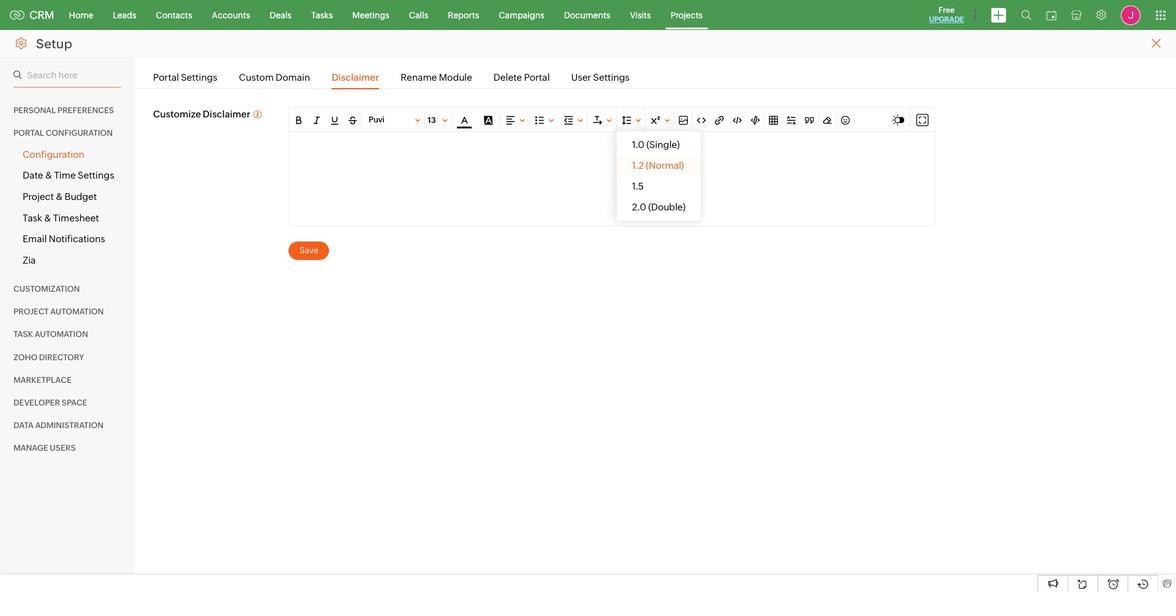 Task type: vqa. For each thing, say whether or not it's contained in the screenshot.
Reports LINK
yes



Task type: locate. For each thing, give the bounding box(es) containing it.
create menu image
[[991, 8, 1006, 22]]

projects
[[671, 10, 703, 20]]

search image
[[1021, 10, 1032, 20]]

contacts
[[156, 10, 192, 20]]

projects link
[[661, 0, 713, 30]]

upgrade
[[929, 15, 964, 24]]

reports
[[448, 10, 479, 20]]

calls
[[409, 10, 428, 20]]

meetings
[[352, 10, 389, 20]]

deals link
[[260, 0, 301, 30]]

documents link
[[554, 0, 620, 30]]

reports link
[[438, 0, 489, 30]]

create menu element
[[984, 0, 1014, 30]]

profile image
[[1121, 5, 1141, 25]]

accounts
[[212, 10, 250, 20]]

contacts link
[[146, 0, 202, 30]]

visits
[[630, 10, 651, 20]]



Task type: describe. For each thing, give the bounding box(es) containing it.
calendar image
[[1046, 10, 1057, 20]]

free upgrade
[[929, 6, 964, 24]]

meetings link
[[343, 0, 399, 30]]

calls link
[[399, 0, 438, 30]]

crm
[[29, 9, 54, 21]]

accounts link
[[202, 0, 260, 30]]

free
[[939, 6, 955, 15]]

home
[[69, 10, 93, 20]]

campaigns link
[[489, 0, 554, 30]]

leads link
[[103, 0, 146, 30]]

tasks link
[[301, 0, 343, 30]]

crm link
[[10, 9, 54, 21]]

search element
[[1014, 0, 1039, 30]]

tasks
[[311, 10, 333, 20]]

profile element
[[1114, 0, 1148, 30]]

leads
[[113, 10, 136, 20]]

visits link
[[620, 0, 661, 30]]

campaigns
[[499, 10, 544, 20]]

documents
[[564, 10, 610, 20]]

home link
[[59, 0, 103, 30]]

deals
[[270, 10, 292, 20]]



